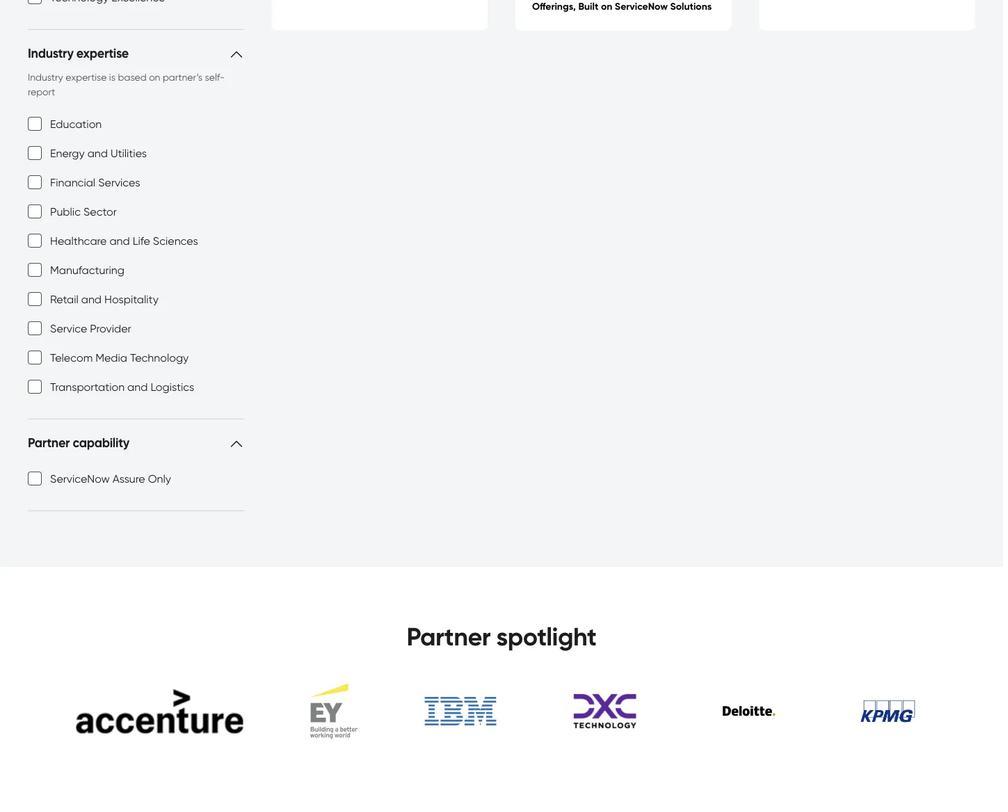 Task type: describe. For each thing, give the bounding box(es) containing it.
go to servicenow account image
[[965, 19, 982, 37]]



Task type: vqa. For each thing, say whether or not it's contained in the screenshot.
how
no



